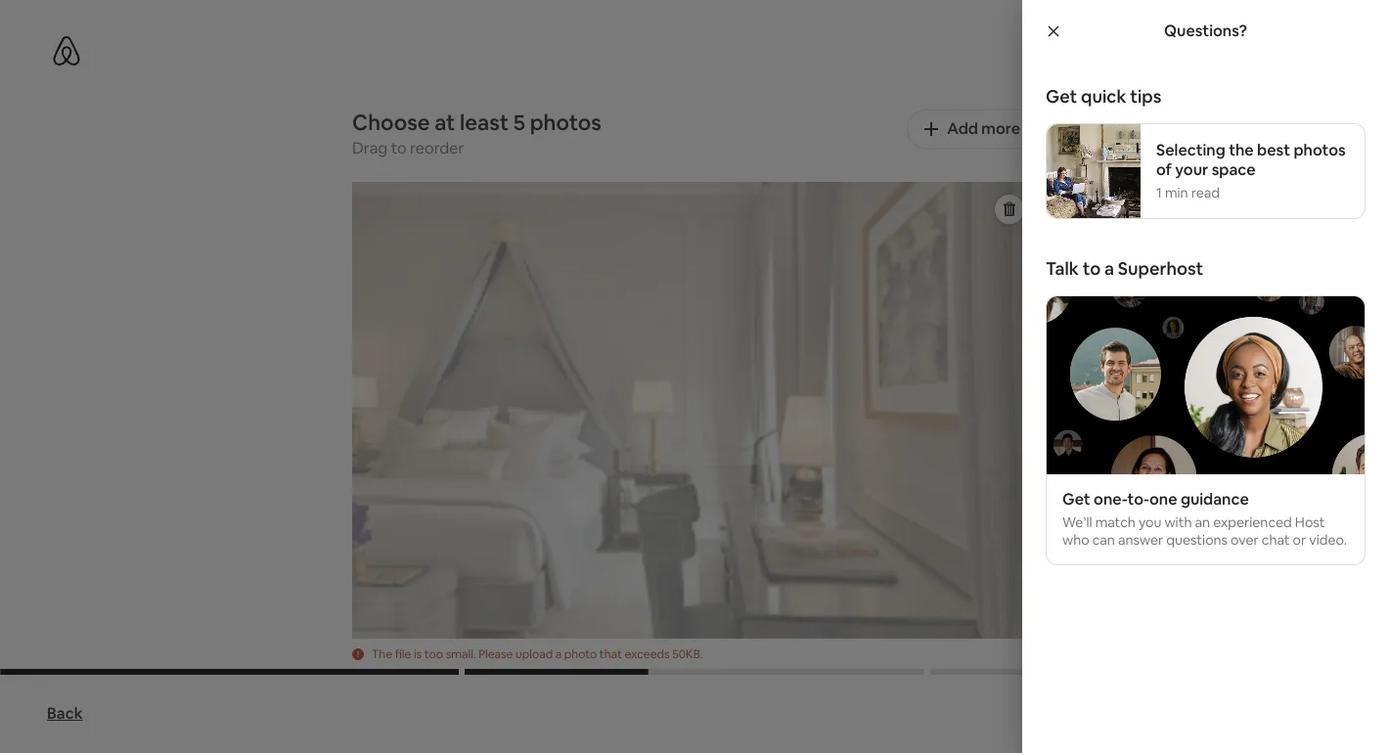 Task type: describe. For each thing, give the bounding box(es) containing it.
upload
[[516, 646, 553, 662]]

add more
[[947, 118, 1021, 139]]

too
[[424, 646, 443, 662]]

that
[[600, 646, 622, 662]]

selecting the best photos of your space 1 min read
[[1157, 140, 1346, 202]]

error image
[[352, 648, 364, 660]]

small.
[[446, 646, 476, 662]]

questions? dialog
[[1022, 0, 1389, 753]]

the
[[1229, 140, 1254, 160]]

a inside questions? dialog
[[1105, 257, 1114, 280]]

video.
[[1309, 531, 1347, 549]]

back button
[[37, 695, 93, 734]]

at
[[435, 109, 455, 136]]

experienced
[[1213, 514, 1292, 531]]

photos inside selecting the best photos of your space 1 min read
[[1294, 140, 1346, 160]]

get one-to-one guidance we'll match you with an experienced host who can answer questions over chat or video.
[[1063, 489, 1347, 549]]

add more button
[[907, 110, 1037, 149]]

or
[[1293, 531, 1306, 549]]

you
[[1139, 514, 1162, 531]]

superhost
[[1118, 257, 1204, 280]]

over
[[1231, 531, 1259, 549]]

talk to a superhost
[[1046, 257, 1204, 280]]

file
[[395, 646, 411, 662]]

none text field inside questions? dialog
[[1047, 474, 1365, 564]]

one-
[[1094, 489, 1128, 510]]

questions? button
[[1115, 31, 1222, 70]]

host
[[1295, 514, 1325, 531]]

can
[[1093, 531, 1115, 549]]

one
[[1150, 489, 1178, 510]]

is
[[414, 646, 422, 662]]

the file is too small. please upload a photo that exceeds 50kb.
[[372, 646, 703, 662]]

get for get one-to-one guidance we'll match you with an experienced host who can answer questions over chat or video.
[[1063, 489, 1091, 510]]

add
[[947, 118, 978, 139]]

guidance
[[1181, 489, 1249, 510]]

please
[[479, 646, 513, 662]]

chat
[[1262, 531, 1290, 549]]

space
[[1212, 159, 1256, 180]]

0 horizontal spatial a
[[555, 646, 562, 662]]

photos inside "choose at least 5 photos drag to reorder"
[[530, 109, 602, 136]]



Task type: vqa. For each thing, say whether or not it's contained in the screenshot.
2nd 19 'button' from the right
no



Task type: locate. For each thing, give the bounding box(es) containing it.
least
[[460, 109, 509, 136]]

none text field containing get one-to-one guidance
[[1047, 474, 1365, 564]]

to
[[391, 138, 407, 159], [1083, 257, 1101, 280]]

best
[[1257, 140, 1291, 160]]

5
[[513, 109, 525, 136]]

we'll
[[1063, 514, 1093, 531]]

photos
[[530, 109, 602, 136], [1294, 140, 1346, 160]]

get for get quick tips
[[1046, 85, 1078, 108]]

questions? inside questions? button
[[1132, 42, 1205, 60]]

to down choose
[[391, 138, 407, 159]]

min
[[1165, 184, 1188, 202]]

questions
[[1167, 531, 1228, 549]]

choose
[[352, 109, 430, 136]]

exceeds
[[625, 646, 670, 662]]

to right "talk"
[[1083, 257, 1101, 280]]

1 horizontal spatial photos
[[1294, 140, 1346, 160]]

photo
[[564, 646, 597, 662]]

1 horizontal spatial a
[[1105, 257, 1114, 280]]

1 vertical spatial get
[[1063, 489, 1091, 510]]

to inside "choose at least 5 photos drag to reorder"
[[391, 138, 407, 159]]

a left photo on the left bottom of page
[[555, 646, 562, 662]]

selecting the best photos of your space group
[[1046, 123, 1366, 219]]

0 vertical spatial get
[[1046, 85, 1078, 108]]

0 vertical spatial to
[[391, 138, 407, 159]]

back
[[47, 704, 83, 724]]

get left quick
[[1046, 85, 1078, 108]]

0 vertical spatial a
[[1105, 257, 1114, 280]]

talk
[[1046, 257, 1079, 280]]

a
[[1105, 257, 1114, 280], [555, 646, 562, 662]]

choose at least 5 photos drag to reorder
[[352, 109, 602, 159]]

get inside get one-to-one guidance we'll match you with an experienced host who can answer questions over chat or video.
[[1063, 489, 1091, 510]]

photos right 5 at the top
[[530, 109, 602, 136]]

an
[[1195, 514, 1210, 531]]

reorder
[[410, 138, 464, 159]]

who
[[1063, 531, 1090, 549]]

0 vertical spatial photos
[[530, 109, 602, 136]]

tips
[[1130, 85, 1162, 108]]

1
[[1157, 184, 1162, 202]]

read
[[1191, 184, 1220, 202]]

more
[[982, 118, 1021, 139]]

photos right best at the top of the page
[[1294, 140, 1346, 160]]

0 horizontal spatial photos
[[530, 109, 602, 136]]

the
[[372, 646, 392, 662]]

to-
[[1128, 489, 1150, 510]]

questions?
[[1164, 21, 1247, 41], [1132, 42, 1205, 60]]

quick
[[1081, 85, 1127, 108]]

1 horizontal spatial to
[[1083, 257, 1101, 280]]

50kb.
[[672, 646, 703, 662]]

get
[[1046, 85, 1078, 108], [1063, 489, 1091, 510]]

get up we'll
[[1063, 489, 1091, 510]]

None text field
[[1047, 474, 1365, 564]]

questions? inside questions? dialog
[[1164, 21, 1247, 41]]

1 vertical spatial to
[[1083, 257, 1101, 280]]

selecting
[[1157, 140, 1226, 160]]

get quick tips
[[1046, 85, 1162, 108]]

1 vertical spatial a
[[555, 646, 562, 662]]

unnamed (1).jpg image
[[352, 182, 1037, 639], [352, 182, 1037, 639]]

0 vertical spatial questions?
[[1164, 21, 1247, 41]]

to inside questions? dialog
[[1083, 257, 1101, 280]]

a right "talk"
[[1105, 257, 1114, 280]]

match
[[1096, 514, 1136, 531]]

answer
[[1118, 531, 1164, 549]]

selecting the best photos of your space link
[[1157, 140, 1349, 180]]

your
[[1175, 159, 1209, 180]]

0 horizontal spatial to
[[391, 138, 407, 159]]

of
[[1157, 159, 1172, 180]]

1 vertical spatial questions?
[[1132, 42, 1205, 60]]

1 vertical spatial photos
[[1294, 140, 1346, 160]]

drag
[[352, 138, 388, 159]]

with
[[1165, 514, 1192, 531]]



